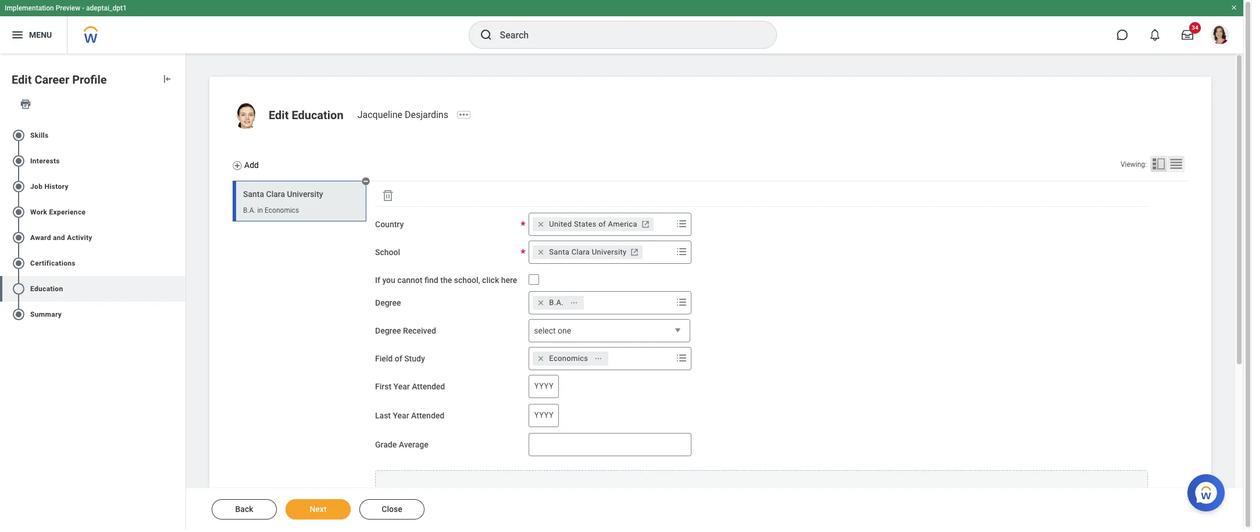 Task type: vqa. For each thing, say whether or not it's contained in the screenshot.
the top Employee's Photo (Logan McNeil)
no



Task type: locate. For each thing, give the bounding box(es) containing it.
2 prompts image from the top
[[675, 351, 689, 365]]

year right last
[[393, 411, 409, 420]]

related actions image inside the b.a., press delete to clear value. option
[[570, 299, 578, 307]]

radio custom image inside award and activity link
[[12, 231, 26, 245]]

santa clara university down states
[[549, 248, 627, 257]]

edit
[[12, 73, 32, 87], [269, 108, 289, 122]]

santa up in on the top left of page
[[243, 190, 264, 199]]

jacqueline
[[358, 109, 403, 120]]

school,
[[454, 276, 480, 285]]

1 vertical spatial santa clara university
[[549, 248, 627, 257]]

1 vertical spatial radio custom image
[[12, 180, 26, 194]]

0 horizontal spatial university
[[287, 190, 323, 199]]

work experience
[[30, 208, 86, 216]]

economics, press delete to clear value. option
[[533, 352, 609, 366]]

activity
[[67, 234, 92, 242]]

radio custom image inside 'interests' link
[[12, 154, 26, 168]]

error image inside 'interests' link
[[174, 154, 186, 168]]

radio custom image inside summary link
[[12, 308, 26, 322]]

b.a. inside option
[[549, 298, 564, 307]]

34
[[1192, 24, 1199, 31]]

last
[[375, 411, 391, 420]]

of
[[599, 220, 606, 229], [395, 354, 402, 363]]

and
[[53, 234, 65, 242]]

santa clara university element
[[549, 247, 627, 258]]

skills
[[30, 131, 49, 140]]

santa right x small image
[[549, 248, 570, 257]]

study
[[404, 354, 425, 363]]

degree down you
[[375, 298, 401, 308]]

radio custom image inside the job history link
[[12, 180, 26, 194]]

clara up b.a. in economics
[[266, 190, 285, 199]]

work experience link
[[0, 199, 186, 225]]

1 horizontal spatial university
[[592, 248, 627, 257]]

university down america
[[592, 248, 627, 257]]

3 radio custom image from the top
[[12, 231, 26, 245]]

add
[[244, 161, 259, 170]]

radio custom image left skills
[[12, 128, 26, 142]]

attended for last year attended
[[411, 411, 445, 420]]

error image for summary
[[174, 308, 186, 322]]

5 error image from the top
[[174, 282, 186, 296]]

0 vertical spatial degree
[[375, 298, 401, 308]]

edit up print icon
[[12, 73, 32, 87]]

radio custom image left job
[[12, 180, 26, 194]]

1 vertical spatial edit
[[269, 108, 289, 122]]

4 radio custom image from the top
[[12, 282, 26, 296]]

related actions image inside economics, press delete to clear value. option
[[595, 355, 603, 363]]

1 vertical spatial degree
[[375, 326, 401, 336]]

radio custom image
[[12, 154, 26, 168], [12, 205, 26, 219], [12, 231, 26, 245], [12, 282, 26, 296], [12, 308, 26, 322]]

1 vertical spatial error image
[[174, 231, 186, 245]]

next
[[310, 505, 327, 514]]

0 vertical spatial prompts image
[[675, 217, 689, 231]]

b.a.
[[243, 206, 256, 215], [549, 298, 564, 307]]

1 horizontal spatial related actions image
[[595, 355, 603, 363]]

3 radio custom image from the top
[[12, 256, 26, 270]]

1 vertical spatial university
[[592, 248, 627, 257]]

x small image left b.a. element
[[535, 297, 547, 309]]

radio custom image for certifications
[[12, 256, 26, 270]]

university
[[287, 190, 323, 199], [592, 248, 627, 257]]

0 horizontal spatial related actions image
[[570, 299, 578, 307]]

degree received
[[375, 326, 436, 336]]

ext link image for country
[[640, 219, 651, 230]]

america
[[608, 220, 638, 229]]

error image inside the job history link
[[174, 180, 186, 194]]

list containing skills
[[0, 118, 186, 332]]

0 vertical spatial santa clara university
[[243, 190, 323, 199]]

viewing:
[[1121, 161, 1147, 169]]

radio custom image inside skills link
[[12, 128, 26, 142]]

x small image inside "united states of america, press delete to clear value, ctrl + enter opens in new window." option
[[535, 219, 547, 230]]

b.a. in economics
[[243, 206, 299, 215]]

award and activity
[[30, 234, 92, 242]]

1 horizontal spatial santa
[[549, 248, 570, 257]]

3 x small image from the top
[[535, 353, 547, 365]]

year for last
[[393, 411, 409, 420]]

certifications
[[30, 259, 76, 267]]

0 vertical spatial error image
[[174, 180, 186, 194]]

error image
[[174, 128, 186, 142], [174, 154, 186, 168], [174, 205, 186, 219], [174, 256, 186, 270], [174, 282, 186, 296], [174, 308, 186, 322]]

0 vertical spatial education
[[292, 108, 344, 122]]

skills link
[[0, 123, 186, 148]]

if you cannot find the school, click here
[[375, 276, 517, 285]]

university up b.a. in economics
[[287, 190, 323, 199]]

0 horizontal spatial edit
[[12, 73, 32, 87]]

radio custom image
[[12, 128, 26, 142], [12, 180, 26, 194], [12, 256, 26, 270]]

1 vertical spatial x small image
[[535, 297, 547, 309]]

1 horizontal spatial economics
[[549, 354, 588, 363]]

ext link image
[[640, 219, 651, 230], [629, 247, 641, 258]]

1 horizontal spatial clara
[[572, 248, 590, 257]]

x small image inside the b.a., press delete to clear value. option
[[535, 297, 547, 309]]

2 vertical spatial x small image
[[535, 353, 547, 365]]

related actions image right b.a. element
[[570, 299, 578, 307]]

degree up field
[[375, 326, 401, 336]]

0 vertical spatial related actions image
[[570, 299, 578, 307]]

ext link image inside santa clara university, press delete to clear value, ctrl + enter opens in new window. option
[[629, 247, 641, 258]]

of right field
[[395, 354, 402, 363]]

1 prompts image from the top
[[675, 217, 689, 231]]

4 error image from the top
[[174, 256, 186, 270]]

1 vertical spatial ext link image
[[629, 247, 641, 258]]

santa clara university
[[243, 190, 323, 199], [549, 248, 627, 257]]

0 vertical spatial yyyy
[[534, 381, 554, 392]]

santa
[[243, 190, 264, 199], [549, 248, 570, 257]]

error image inside the education link
[[174, 282, 186, 296]]

related actions image for degree
[[570, 299, 578, 307]]

edit right employee's photo (jacqueline desjardins)
[[269, 108, 289, 122]]

x small image left economics element
[[535, 353, 547, 365]]

1 degree from the top
[[375, 298, 401, 308]]

attended
[[412, 382, 445, 391], [411, 411, 445, 420]]

attended down 'study'
[[412, 382, 445, 391]]

1 horizontal spatial b.a.
[[549, 298, 564, 307]]

related actions image
[[570, 299, 578, 307], [595, 355, 603, 363]]

radio custom image inside work experience link
[[12, 205, 26, 219]]

clara
[[266, 190, 285, 199], [572, 248, 590, 257]]

2 error image from the top
[[174, 154, 186, 168]]

x small image for field of study
[[535, 353, 547, 365]]

1 error image from the top
[[174, 128, 186, 142]]

0 vertical spatial prompts image
[[675, 295, 689, 309]]

error image inside summary link
[[174, 308, 186, 322]]

b.a. left in on the top left of page
[[243, 206, 256, 215]]

2 radio custom image from the top
[[12, 205, 26, 219]]

economics inside option
[[549, 354, 588, 363]]

0 vertical spatial economics
[[265, 206, 299, 215]]

economics down 'one'
[[549, 354, 588, 363]]

first
[[375, 382, 392, 391]]

1 horizontal spatial education
[[292, 108, 344, 122]]

degree
[[375, 298, 401, 308], [375, 326, 401, 336]]

1 vertical spatial santa
[[549, 248, 570, 257]]

1 vertical spatial economics
[[549, 354, 588, 363]]

year right first
[[394, 382, 410, 391]]

0 horizontal spatial b.a.
[[243, 206, 256, 215]]

0 vertical spatial of
[[599, 220, 606, 229]]

menu button
[[0, 16, 67, 54]]

0 vertical spatial edit
[[12, 73, 32, 87]]

radio custom image for work experience
[[12, 205, 26, 219]]

0 horizontal spatial of
[[395, 354, 402, 363]]

region
[[375, 471, 1148, 531]]

attended up the average
[[411, 411, 445, 420]]

1 prompts image from the top
[[675, 295, 689, 309]]

x small image for country
[[535, 219, 547, 230]]

3 error image from the top
[[174, 205, 186, 219]]

santa clara university up b.a. in economics
[[243, 190, 323, 199]]

x small image
[[535, 219, 547, 230], [535, 297, 547, 309], [535, 353, 547, 365]]

1 yyyy from the top
[[534, 381, 554, 392]]

ext link image down america
[[629, 247, 641, 258]]

find
[[425, 276, 439, 285]]

error image inside work experience link
[[174, 205, 186, 219]]

economics
[[265, 206, 299, 215], [549, 354, 588, 363]]

edit for edit career profile
[[12, 73, 32, 87]]

0 vertical spatial x small image
[[535, 219, 547, 230]]

1 x small image from the top
[[535, 219, 547, 230]]

select
[[534, 326, 556, 336]]

desjardins
[[405, 109, 449, 120]]

1 vertical spatial education
[[30, 285, 63, 293]]

implementation preview -   adeptai_dpt1
[[5, 4, 127, 12]]

1 vertical spatial b.a.
[[549, 298, 564, 307]]

radio custom image for interests
[[12, 154, 26, 168]]

attended for first year attended
[[412, 382, 445, 391]]

1 vertical spatial yyyy
[[534, 410, 554, 421]]

0 horizontal spatial santa
[[243, 190, 264, 199]]

5 radio custom image from the top
[[12, 308, 26, 322]]

received
[[403, 326, 436, 336]]

0 vertical spatial clara
[[266, 190, 285, 199]]

error image
[[174, 180, 186, 194], [174, 231, 186, 245]]

1 horizontal spatial of
[[599, 220, 606, 229]]

2 error image from the top
[[174, 231, 186, 245]]

clara down states
[[572, 248, 590, 257]]

certifications link
[[0, 251, 186, 276]]

close
[[382, 505, 402, 514]]

error image for skills
[[174, 128, 186, 142]]

1 vertical spatial prompts image
[[675, 245, 689, 259]]

1 vertical spatial attended
[[411, 411, 445, 420]]

jacqueline desjardins element
[[358, 109, 455, 120]]

2 degree from the top
[[375, 326, 401, 336]]

0 vertical spatial year
[[394, 382, 410, 391]]

degree for degree
[[375, 298, 401, 308]]

2 x small image from the top
[[535, 297, 547, 309]]

1 error image from the top
[[174, 180, 186, 194]]

average
[[399, 440, 429, 450]]

x small image inside economics, press delete to clear value. option
[[535, 353, 547, 365]]

education
[[292, 108, 344, 122], [30, 285, 63, 293]]

jacqueline desjardins
[[358, 109, 449, 120]]

of right states
[[599, 220, 606, 229]]

0 vertical spatial b.a.
[[243, 206, 256, 215]]

0 vertical spatial ext link image
[[640, 219, 651, 230]]

country
[[375, 220, 404, 229]]

select one button
[[529, 319, 691, 343]]

1 horizontal spatial santa clara university
[[549, 248, 627, 257]]

yyyy
[[534, 381, 554, 392], [534, 410, 554, 421]]

ext link image right america
[[640, 219, 651, 230]]

preview
[[56, 4, 80, 12]]

Grade Average text field
[[529, 433, 692, 457]]

history
[[45, 183, 69, 191]]

radio custom image inside certifications link
[[12, 256, 26, 270]]

1 horizontal spatial edit
[[269, 108, 289, 122]]

1 radio custom image from the top
[[12, 128, 26, 142]]

b.a. up select one
[[549, 298, 564, 307]]

1 radio custom image from the top
[[12, 154, 26, 168]]

click
[[482, 276, 499, 285]]

1 vertical spatial prompts image
[[675, 351, 689, 365]]

34 button
[[1175, 22, 1201, 48]]

last year attended
[[375, 411, 445, 420]]

2 prompts image from the top
[[675, 245, 689, 259]]

radio custom image inside the education link
[[12, 282, 26, 296]]

prompts image
[[675, 217, 689, 231], [675, 245, 689, 259]]

1 vertical spatial year
[[393, 411, 409, 420]]

error image for certifications
[[174, 256, 186, 270]]

2 vertical spatial radio custom image
[[12, 256, 26, 270]]

2 yyyy from the top
[[534, 410, 554, 421]]

b.a., press delete to clear value. option
[[533, 296, 584, 310]]

employee's photo (jacqueline desjardins) image
[[233, 102, 259, 129]]

error image for job history
[[174, 180, 186, 194]]

-
[[82, 4, 84, 12]]

radio custom image left certifications
[[12, 256, 26, 270]]

0 horizontal spatial santa clara university
[[243, 190, 323, 199]]

related actions image down select one dropdown button on the bottom of the page
[[595, 355, 603, 363]]

0 horizontal spatial education
[[30, 285, 63, 293]]

economics right in on the top left of page
[[265, 206, 299, 215]]

x small image left united
[[535, 219, 547, 230]]

santa inside option
[[549, 248, 570, 257]]

edit career profile
[[12, 73, 107, 87]]

0 horizontal spatial economics
[[265, 206, 299, 215]]

year
[[394, 382, 410, 391], [393, 411, 409, 420]]

0 vertical spatial radio custom image
[[12, 128, 26, 142]]

1 vertical spatial related actions image
[[595, 355, 603, 363]]

1 vertical spatial clara
[[572, 248, 590, 257]]

0 vertical spatial attended
[[412, 382, 445, 391]]

2 radio custom image from the top
[[12, 180, 26, 194]]

cannot
[[398, 276, 423, 285]]

menu banner
[[0, 0, 1244, 54]]

list
[[0, 118, 186, 332]]

prompts image
[[675, 295, 689, 309], [675, 351, 689, 365]]

6 error image from the top
[[174, 308, 186, 322]]



Task type: describe. For each thing, give the bounding box(es) containing it.
back
[[235, 505, 253, 514]]

first year attended
[[375, 382, 445, 391]]

field
[[375, 354, 393, 363]]

yyyy for last year attended
[[534, 410, 554, 421]]

back button
[[212, 500, 277, 520]]

degree for degree received
[[375, 326, 401, 336]]

notifications large image
[[1150, 29, 1161, 41]]

b.a. for b.a.
[[549, 298, 564, 307]]

of inside united states of america element
[[599, 220, 606, 229]]

you
[[382, 276, 396, 285]]

here
[[501, 276, 517, 285]]

santa clara university inside option
[[549, 248, 627, 257]]

ext link image for school
[[629, 247, 641, 258]]

b.a. for b.a. in economics
[[243, 206, 256, 215]]

edit for edit education
[[269, 108, 289, 122]]

profile logan mcneil image
[[1211, 26, 1230, 47]]

transformation import image
[[161, 73, 173, 85]]

radio custom image for skills
[[12, 128, 26, 142]]

Toggle to List Detail view radio
[[1151, 156, 1168, 172]]

grade average
[[375, 440, 429, 450]]

award
[[30, 234, 51, 242]]

prompts image for school
[[675, 245, 689, 259]]

united states of america element
[[549, 219, 638, 230]]

if
[[375, 276, 380, 285]]

radio custom image for education
[[12, 282, 26, 296]]

one
[[558, 326, 571, 336]]

interests link
[[0, 148, 186, 174]]

add link
[[233, 160, 259, 172]]

in
[[257, 206, 263, 215]]

implementation
[[5, 4, 54, 12]]

error image for award and activity
[[174, 231, 186, 245]]

x small image for degree
[[535, 297, 547, 309]]

close button
[[360, 500, 425, 520]]

award and activity link
[[0, 225, 186, 251]]

job history link
[[0, 174, 186, 199]]

school
[[375, 248, 400, 257]]

x small image
[[535, 247, 547, 258]]

prompts image for country
[[675, 217, 689, 231]]

university inside option
[[592, 248, 627, 257]]

error image for education
[[174, 282, 186, 296]]

Search Workday  search field
[[500, 22, 753, 48]]

santa clara university, press delete to clear value, ctrl + enter opens in new window. option
[[533, 246, 643, 259]]

summary
[[30, 311, 62, 319]]

0 vertical spatial university
[[287, 190, 323, 199]]

job history
[[30, 183, 69, 191]]

profile
[[72, 73, 107, 87]]

prompts image for field of study
[[675, 351, 689, 365]]

united
[[549, 220, 572, 229]]

b.a. element
[[549, 298, 564, 308]]

education link
[[0, 276, 186, 302]]

summary link
[[0, 302, 186, 327]]

radio custom image for summary
[[12, 308, 26, 322]]

edit education
[[269, 108, 344, 122]]

clara inside option
[[572, 248, 590, 257]]

menu
[[29, 30, 52, 39]]

error image for work experience
[[174, 205, 186, 219]]

adeptai_dpt1
[[86, 4, 127, 12]]

0 horizontal spatial clara
[[266, 190, 285, 199]]

error image for interests
[[174, 154, 186, 168]]

inbox large image
[[1182, 29, 1194, 41]]

delete image
[[381, 188, 395, 202]]

search image
[[479, 28, 493, 42]]

justify image
[[10, 28, 24, 42]]

radio custom image for job history
[[12, 180, 26, 194]]

states
[[574, 220, 597, 229]]

career
[[35, 73, 69, 87]]

next button
[[286, 500, 351, 520]]

interests
[[30, 157, 60, 165]]

experience
[[49, 208, 86, 216]]

yyyy for first year attended
[[534, 381, 554, 392]]

select one
[[534, 326, 571, 336]]

job
[[30, 183, 43, 191]]

action bar region
[[191, 488, 1244, 531]]

viewing: option group
[[1121, 156, 1189, 175]]

print image
[[20, 98, 31, 110]]

1 vertical spatial of
[[395, 354, 402, 363]]

united states of america
[[549, 220, 638, 229]]

Toggle to Grid view radio
[[1168, 156, 1185, 172]]

year for first
[[394, 382, 410, 391]]

prompts image for degree
[[675, 295, 689, 309]]

economics element
[[549, 354, 588, 364]]

field of study
[[375, 354, 425, 363]]

related actions image for field of study
[[595, 355, 603, 363]]

radio custom image for award and activity
[[12, 231, 26, 245]]

0 vertical spatial santa
[[243, 190, 264, 199]]

close environment banner image
[[1231, 4, 1238, 11]]

grade
[[375, 440, 397, 450]]

united states of america, press delete to clear value, ctrl + enter opens in new window. option
[[533, 218, 654, 232]]

the
[[441, 276, 452, 285]]

work
[[30, 208, 47, 216]]



